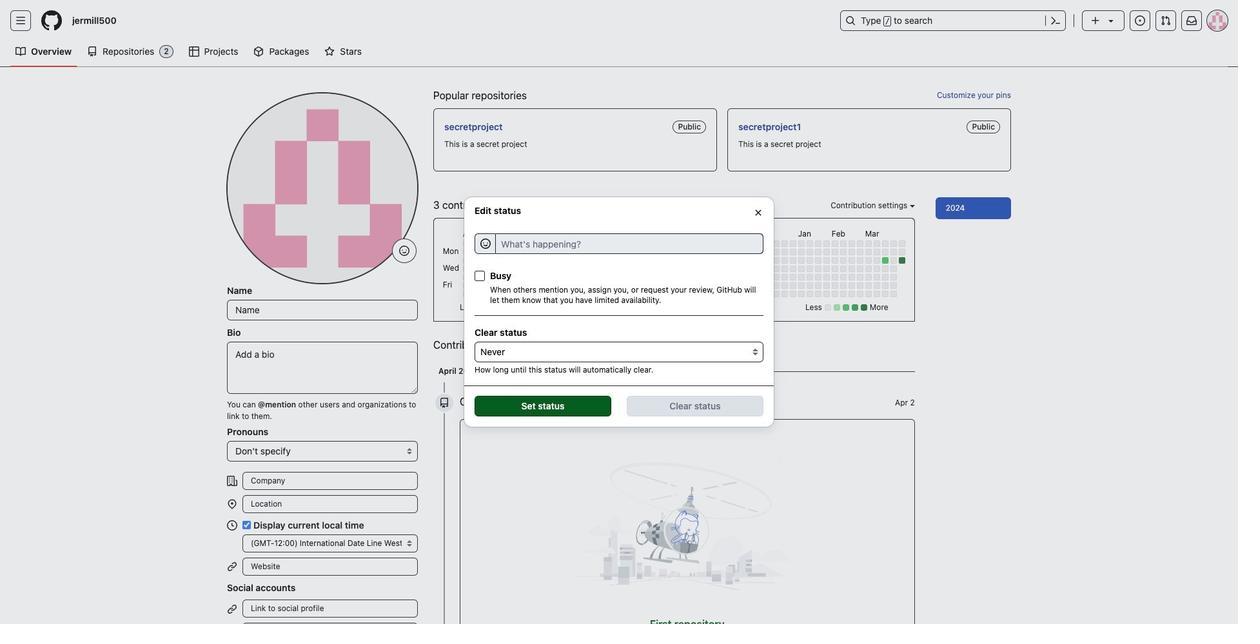 Task type: describe. For each thing, give the bounding box(es) containing it.
location image
[[227, 499, 237, 510]]

git pull request image
[[1161, 15, 1172, 26]]

What's happening? text field
[[496, 233, 764, 254]]

issue opened image
[[1136, 15, 1146, 26]]

Location field
[[243, 496, 418, 514]]

notifications image
[[1187, 15, 1198, 26]]

link image
[[227, 562, 237, 572]]

Link to social profile text field
[[243, 623, 418, 625]]

Link to social profile text field
[[243, 600, 418, 618]]

close image
[[754, 207, 764, 218]]

smiley image
[[399, 246, 410, 256]]

social account image
[[227, 604, 237, 615]]

command palette image
[[1051, 15, 1061, 26]]

repo image
[[439, 398, 450, 409]]



Task type: vqa. For each thing, say whether or not it's contained in the screenshot.
git pull request image
yes



Task type: locate. For each thing, give the bounding box(es) containing it.
organization image
[[227, 476, 237, 486]]

smiley image
[[480, 238, 491, 249]]

triangle down image
[[1107, 15, 1117, 26]]

clock image
[[227, 520, 237, 531]]

homepage image
[[41, 10, 62, 31]]

plus image
[[1091, 15, 1101, 26]]

Name field
[[227, 300, 418, 321]]

Company field
[[243, 472, 418, 490]]

Website field
[[243, 558, 418, 576]]

None checkbox
[[475, 271, 485, 281], [243, 521, 251, 530], [475, 271, 485, 281], [243, 521, 251, 530]]



